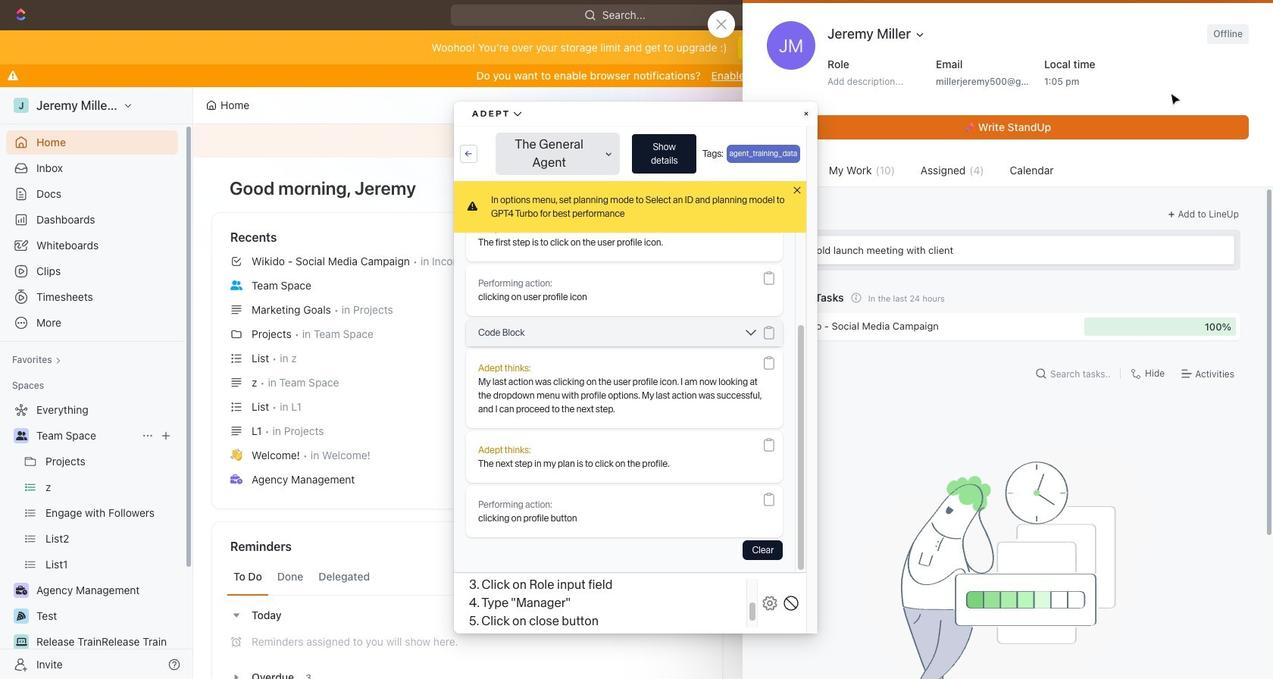 Task type: describe. For each thing, give the bounding box(es) containing it.
laptop code image
[[16, 638, 27, 647]]

pizza slice image
[[17, 612, 26, 621]]



Task type: vqa. For each thing, say whether or not it's contained in the screenshot.
sidebar navigation
yes



Task type: locate. For each thing, give the bounding box(es) containing it.
business time image inside tree
[[16, 586, 27, 595]]

user group image
[[16, 431, 27, 441]]

jeremy miller's workspace, , element
[[14, 98, 29, 113]]

tab list
[[227, 559, 708, 596]]

1 vertical spatial business time image
[[16, 586, 27, 595]]

alert
[[193, 124, 1266, 158]]

business time image
[[231, 475, 243, 484], [16, 586, 27, 595]]

Search tasks.. text field
[[1051, 362, 1115, 385]]

1 horizontal spatial business time image
[[231, 475, 243, 484]]

0 horizontal spatial business time image
[[16, 586, 27, 595]]

0 vertical spatial business time image
[[231, 475, 243, 484]]

tree inside sidebar navigation
[[6, 398, 178, 679]]

tree
[[6, 398, 178, 679]]

user group image
[[231, 280, 243, 290]]

sidebar navigation
[[0, 87, 196, 679]]



